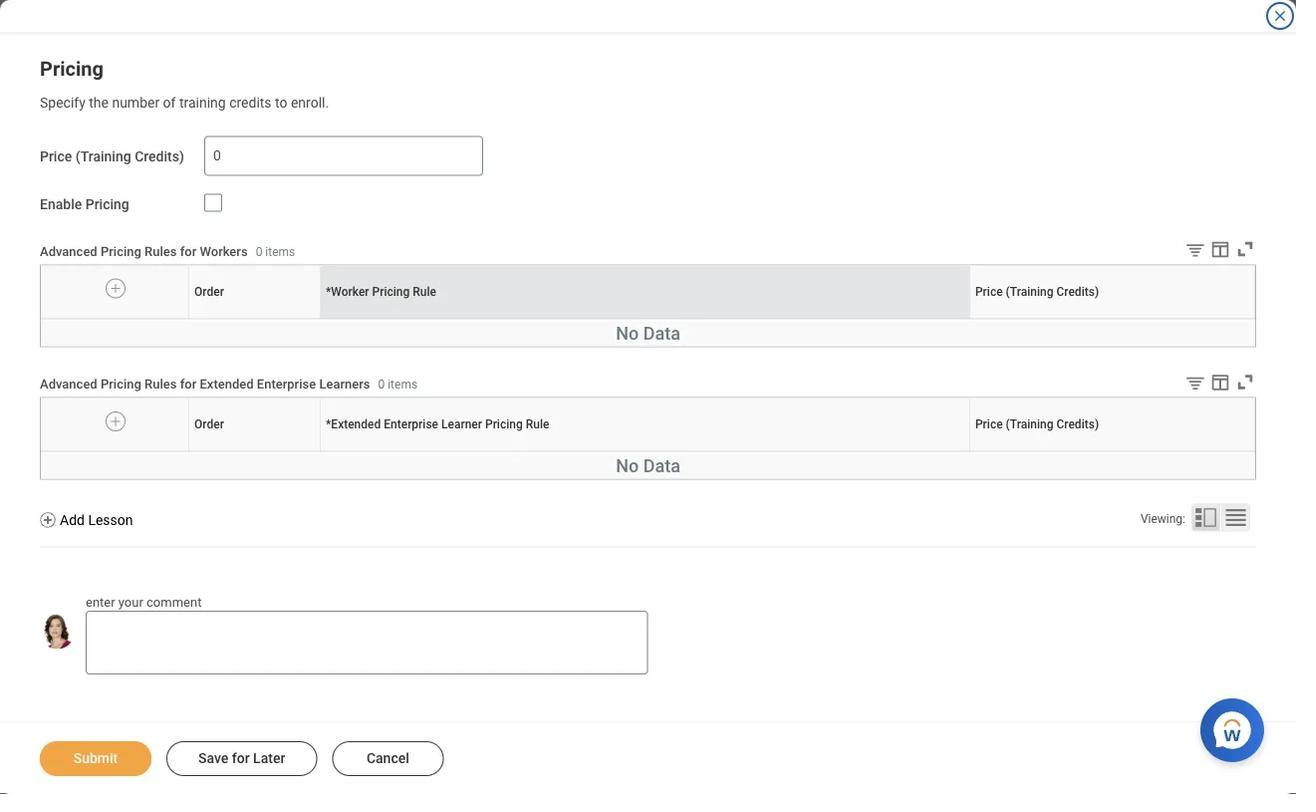 Task type: describe. For each thing, give the bounding box(es) containing it.
no for items
[[616, 323, 639, 344]]

price (training credits) for advanced pricing rules for extended enterprise learners
[[976, 418, 1100, 431]]

workday assistant region
[[1201, 691, 1273, 763]]

0 inside advanced pricing rules for extended enterprise learners 0 items
[[378, 377, 385, 391]]

enterprise for *
[[384, 418, 439, 431]]

plus image for advanced pricing rules for extended enterprise learners
[[109, 413, 123, 430]]

worker for order
[[641, 319, 644, 320]]

credits
[[229, 94, 272, 111]]

Toggle to List Detail view radio
[[1192, 504, 1221, 532]]

comment
[[147, 595, 202, 610]]

of
[[163, 94, 176, 111]]

0 vertical spatial enterprise
[[257, 376, 316, 391]]

add lesson link
[[40, 511, 133, 531]]

click to view/edit grid preferences image
[[1210, 371, 1232, 393]]

add
[[60, 512, 85, 529]]

advanced pricing rules for workers 0 items
[[40, 244, 295, 259]]

pricing dialog
[[0, 0, 1297, 795]]

learner for order extended enterprise learner pricing rule price (training credits)
[[645, 451, 648, 452]]

advanced for advanced pricing rules for workers
[[40, 244, 97, 259]]

cancel
[[367, 751, 410, 767]]

no data for items
[[616, 323, 681, 344]]

to
[[275, 94, 288, 111]]

workers
[[200, 244, 248, 259]]

rules for extended
[[145, 376, 177, 391]]

price (training credits) button for items
[[1107, 319, 1119, 320]]

submit
[[74, 751, 118, 767]]

fullscreen image
[[1235, 238, 1257, 260]]

enroll.
[[291, 94, 329, 111]]

* extended enterprise learner pricing rule
[[326, 418, 550, 431]]

viewing:
[[1141, 512, 1186, 526]]

* worker pricing rule
[[326, 285, 437, 299]]

no for learners
[[616, 456, 639, 477]]

learner for * extended enterprise learner pricing rule
[[442, 418, 482, 431]]

for for workers
[[180, 244, 197, 259]]

save for later
[[198, 751, 285, 767]]

* for learners
[[326, 418, 331, 431]]

click to view/edit grid preferences image
[[1210, 238, 1232, 260]]

save
[[198, 751, 229, 767]]

cancel button
[[332, 742, 444, 777]]

row element for items
[[41, 265, 1260, 319]]

* for items
[[326, 285, 331, 299]]

enterprise for order
[[640, 451, 645, 452]]

close create digital course image
[[1273, 8, 1289, 24]]

submit button
[[40, 742, 152, 777]]

price (training credits) for advanced pricing rules for workers
[[976, 285, 1100, 299]]

0 inside the "advanced pricing rules for workers 0 items"
[[256, 245, 263, 259]]



Task type: vqa. For each thing, say whether or not it's contained in the screenshot.
'* WORKER PRICING RULE'
yes



Task type: locate. For each thing, give the bounding box(es) containing it.
1 * from the top
[[326, 285, 331, 299]]

2 * from the top
[[326, 418, 331, 431]]

worker inside row element
[[331, 285, 369, 299]]

1 row element from the top
[[41, 265, 1260, 319]]

items
[[266, 245, 295, 259], [388, 377, 418, 391]]

1 vertical spatial 0
[[378, 377, 385, 391]]

2 toolbar from the top
[[1170, 371, 1257, 397]]

save for later button
[[166, 742, 317, 777]]

0 vertical spatial no
[[616, 323, 639, 344]]

row element up extended enterprise learner pricing rule button
[[41, 398, 1260, 451]]

plus image up lesson
[[109, 413, 123, 430]]

2 vertical spatial for
[[232, 751, 250, 767]]

1 vertical spatial toolbar
[[1170, 371, 1257, 397]]

2 row element from the top
[[41, 398, 1260, 451]]

0 horizontal spatial enterprise
[[257, 376, 316, 391]]

0 horizontal spatial learner
[[442, 418, 482, 431]]

rule
[[413, 285, 437, 299], [647, 319, 649, 320], [526, 418, 550, 431], [652, 451, 654, 452]]

0 vertical spatial 0
[[256, 245, 263, 259]]

plus image down the "advanced pricing rules for workers 0 items"
[[109, 280, 123, 298]]

no data
[[616, 323, 681, 344], [616, 456, 681, 477]]

enter
[[86, 595, 115, 610]]

0 vertical spatial advanced
[[40, 244, 97, 259]]

2 vertical spatial extended
[[636, 451, 640, 452]]

learner inside row element
[[442, 418, 482, 431]]

2 order column header from the top
[[189, 451, 321, 453]]

2 advanced from the top
[[40, 376, 97, 391]]

1 vertical spatial learner
[[645, 451, 648, 452]]

advanced pricing rules for extended enterprise learners 0 items
[[40, 376, 418, 391]]

0 right learners
[[378, 377, 385, 391]]

data down extended enterprise learner pricing rule button
[[644, 456, 681, 477]]

items up * extended enterprise learner pricing rule
[[388, 377, 418, 391]]

order column header for enterprise
[[189, 451, 321, 453]]

1 vertical spatial order column header
[[189, 451, 321, 453]]

2 data from the top
[[644, 456, 681, 477]]

the
[[89, 94, 109, 111]]

data for items
[[644, 323, 681, 344]]

price (training credits) button for learners
[[1107, 451, 1119, 452]]

1 vertical spatial price (training credits) button
[[1107, 451, 1119, 452]]

1 vertical spatial no
[[616, 456, 639, 477]]

1 advanced from the top
[[40, 244, 97, 259]]

0 horizontal spatial worker
[[331, 285, 369, 299]]

0 vertical spatial row element
[[41, 265, 1260, 319]]

0 horizontal spatial 0
[[256, 245, 263, 259]]

enter your comment text field
[[86, 611, 648, 675]]

extended enterprise learner pricing rule button
[[636, 451, 655, 452]]

rules for workers
[[145, 244, 177, 259]]

Price (Training Credits) text field
[[204, 136, 483, 176]]

2 vertical spatial price (training credits)
[[976, 418, 1100, 431]]

row element up worker pricing rule button
[[41, 265, 1260, 319]]

* up learners
[[326, 285, 331, 299]]

number
[[112, 94, 160, 111]]

learner
[[442, 418, 482, 431], [645, 451, 648, 452]]

0 right workers
[[256, 245, 263, 259]]

1 vertical spatial extended
[[331, 418, 381, 431]]

2 price (training credits) button from the top
[[1107, 451, 1119, 452]]

0 vertical spatial price (training credits) button
[[1107, 319, 1119, 320]]

for
[[180, 244, 197, 259], [180, 376, 197, 391], [232, 751, 250, 767]]

1 horizontal spatial enterprise
[[384, 418, 439, 431]]

1 plus image from the top
[[109, 280, 123, 298]]

worker
[[331, 285, 369, 299], [641, 319, 644, 320]]

order worker pricing rule price (training credits)
[[253, 319, 1118, 320]]

no
[[616, 323, 639, 344], [616, 456, 639, 477]]

worker for *
[[331, 285, 369, 299]]

fullscreen image
[[1235, 371, 1257, 393]]

(training
[[76, 148, 131, 164], [1006, 285, 1054, 299], [1110, 319, 1114, 320], [1006, 418, 1054, 431], [1110, 451, 1114, 452]]

1 rules from the top
[[145, 244, 177, 259]]

1 horizontal spatial worker
[[641, 319, 644, 320]]

order
[[194, 285, 224, 299], [253, 319, 256, 320], [194, 418, 224, 431], [253, 451, 256, 452]]

1 vertical spatial *
[[326, 418, 331, 431]]

items right workers
[[266, 245, 295, 259]]

employee's photo (logan mcneil) image
[[40, 615, 75, 650]]

1 no data from the top
[[616, 323, 681, 344]]

enterprise
[[257, 376, 316, 391], [384, 418, 439, 431], [640, 451, 645, 452]]

enter your comment
[[86, 595, 202, 610]]

data
[[644, 323, 681, 344], [644, 456, 681, 477]]

1 toolbar from the top
[[1170, 238, 1257, 264]]

order column header for 0
[[189, 319, 321, 320]]

no data down extended enterprise learner pricing rule button
[[616, 456, 681, 477]]

no down extended enterprise learner pricing rule button
[[616, 456, 639, 477]]

add lesson
[[60, 512, 133, 529]]

later
[[253, 751, 285, 767]]

1 horizontal spatial learner
[[645, 451, 648, 452]]

1 vertical spatial items
[[388, 377, 418, 391]]

extended
[[200, 376, 254, 391], [331, 418, 381, 431], [636, 451, 640, 452]]

1 vertical spatial data
[[644, 456, 681, 477]]

0 vertical spatial price (training credits)
[[40, 148, 184, 164]]

price
[[40, 148, 72, 164], [976, 285, 1003, 299], [1107, 319, 1110, 320], [976, 418, 1003, 431], [1107, 451, 1110, 452]]

1 vertical spatial enterprise
[[384, 418, 439, 431]]

2 rules from the top
[[145, 376, 177, 391]]

viewing: option group
[[1141, 504, 1257, 536]]

2 no data from the top
[[616, 456, 681, 477]]

1 horizontal spatial 0
[[378, 377, 385, 391]]

price (training credits) button
[[1107, 319, 1119, 320], [1107, 451, 1119, 452]]

0 horizontal spatial extended
[[200, 376, 254, 391]]

0 vertical spatial worker
[[331, 285, 369, 299]]

0 vertical spatial data
[[644, 323, 681, 344]]

items inside the "advanced pricing rules for workers 0 items"
[[266, 245, 295, 259]]

pricing
[[40, 58, 104, 81], [85, 196, 129, 212], [101, 244, 141, 259], [372, 285, 410, 299], [644, 319, 647, 320], [101, 376, 141, 391], [485, 418, 523, 431], [649, 451, 652, 452]]

order column header down advanced pricing rules for extended enterprise learners 0 items
[[189, 451, 321, 453]]

2 horizontal spatial extended
[[636, 451, 640, 452]]

1 vertical spatial for
[[180, 376, 197, 391]]

1 vertical spatial advanced
[[40, 376, 97, 391]]

0 vertical spatial *
[[326, 285, 331, 299]]

action bar region
[[0, 722, 1297, 795]]

data for learners
[[644, 456, 681, 477]]

training
[[179, 94, 226, 111]]

toolbar for learners
[[1170, 371, 1257, 397]]

1 horizontal spatial items
[[388, 377, 418, 391]]

credits)
[[135, 148, 184, 164], [1057, 285, 1100, 299], [1114, 319, 1118, 320], [1057, 418, 1100, 431], [1114, 451, 1118, 452]]

data down worker pricing rule button
[[644, 323, 681, 344]]

specify
[[40, 94, 86, 111]]

worker pricing rule button
[[641, 319, 650, 320]]

your
[[118, 595, 143, 610]]

learners
[[319, 376, 370, 391]]

1 order column header from the top
[[189, 319, 321, 320]]

1 horizontal spatial extended
[[331, 418, 381, 431]]

0 vertical spatial rules
[[145, 244, 177, 259]]

1 price (training credits) button from the top
[[1107, 319, 1119, 320]]

for inside button
[[232, 751, 250, 767]]

order extended enterprise learner pricing rule price (training credits)
[[253, 451, 1118, 452]]

no down "order worker pricing rule price (training credits)" on the top of page
[[616, 323, 639, 344]]

rules
[[145, 244, 177, 259], [145, 376, 177, 391]]

row element
[[41, 265, 1260, 319], [41, 398, 1260, 451]]

extended for order
[[636, 451, 640, 452]]

enterprise inside row element
[[384, 418, 439, 431]]

1 vertical spatial worker
[[641, 319, 644, 320]]

enable
[[40, 196, 82, 212]]

1 vertical spatial price (training credits)
[[976, 285, 1100, 299]]

extended for *
[[331, 418, 381, 431]]

1 vertical spatial plus image
[[109, 413, 123, 430]]

0 vertical spatial for
[[180, 244, 197, 259]]

row element for learners
[[41, 398, 1260, 451]]

advanced for advanced pricing rules for extended enterprise learners
[[40, 376, 97, 391]]

1 no from the top
[[616, 323, 639, 344]]

2 horizontal spatial enterprise
[[640, 451, 645, 452]]

0 vertical spatial items
[[266, 245, 295, 259]]

1 vertical spatial rules
[[145, 376, 177, 391]]

plus image for advanced pricing rules for workers
[[109, 280, 123, 298]]

toolbar
[[1170, 238, 1257, 264], [1170, 371, 1257, 397]]

select to filter grid data image
[[1185, 372, 1207, 393]]

1 data from the top
[[644, 323, 681, 344]]

0 vertical spatial learner
[[442, 418, 482, 431]]

*
[[326, 285, 331, 299], [326, 418, 331, 431]]

0 vertical spatial extended
[[200, 376, 254, 391]]

order column header up advanced pricing rules for extended enterprise learners 0 items
[[189, 319, 321, 320]]

toolbar for items
[[1170, 238, 1257, 264]]

0 horizontal spatial items
[[266, 245, 295, 259]]

1 vertical spatial no data
[[616, 456, 681, 477]]

2 plus image from the top
[[109, 413, 123, 430]]

advanced
[[40, 244, 97, 259], [40, 376, 97, 391]]

lesson
[[88, 512, 133, 529]]

enable pricing
[[40, 196, 129, 212]]

select to filter grid data image
[[1185, 239, 1207, 260]]

0 vertical spatial order column header
[[189, 319, 321, 320]]

price (training credits)
[[40, 148, 184, 164], [976, 285, 1100, 299], [976, 418, 1100, 431]]

0
[[256, 245, 263, 259], [378, 377, 385, 391]]

extended inside row element
[[331, 418, 381, 431]]

no data down worker pricing rule button
[[616, 323, 681, 344]]

order column header
[[189, 319, 321, 320], [189, 451, 321, 453]]

0 vertical spatial toolbar
[[1170, 238, 1257, 264]]

* down learners
[[326, 418, 331, 431]]

2 vertical spatial enterprise
[[640, 451, 645, 452]]

specify the number of training credits to enroll.
[[40, 94, 329, 111]]

2 no from the top
[[616, 456, 639, 477]]

no data for learners
[[616, 456, 681, 477]]

items inside advanced pricing rules for extended enterprise learners 0 items
[[388, 377, 418, 391]]

Toggle to Grid view radio
[[1222, 504, 1251, 532]]

1 vertical spatial row element
[[41, 398, 1260, 451]]

0 vertical spatial plus image
[[109, 280, 123, 298]]

for for extended
[[180, 376, 197, 391]]

0 vertical spatial no data
[[616, 323, 681, 344]]

plus image
[[109, 280, 123, 298], [109, 413, 123, 430]]



